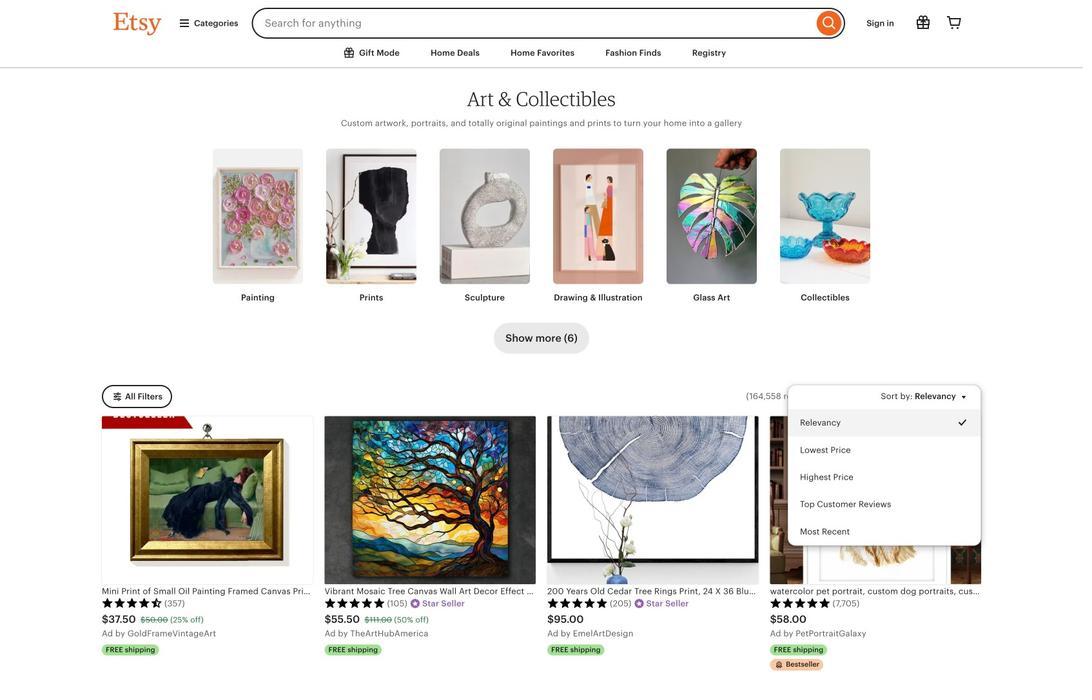 Task type: locate. For each thing, give the bounding box(es) containing it.
0 horizontal spatial 5 out of 5 stars image
[[325, 598, 385, 608]]

3 5 out of 5 stars image from the left
[[771, 598, 831, 608]]

5 out of 5 stars image for watercolor pet portrait, custom dog portraits, custom portrait pet, pet family portrait, pet portrait hand painted 'image'
[[771, 598, 831, 608]]

None search field
[[252, 8, 846, 39]]

4.5 out of 5 stars image
[[102, 598, 163, 608]]

menu
[[788, 385, 982, 546]]

2 5 out of 5 stars image from the left
[[548, 598, 608, 608]]

200 years old cedar tree rings print, 24 x 36 blue linocut wall art, giant woodblock print, above bed decor, new home gift, wedding gift image
[[548, 417, 759, 584]]

banner
[[90, 0, 993, 39]]

menu bar
[[0, 0, 1084, 68], [90, 39, 993, 68]]

1 5 out of 5 stars image from the left
[[325, 598, 385, 608]]

1 horizontal spatial 5 out of 5 stars image
[[548, 598, 608, 608]]

5 out of 5 stars image
[[325, 598, 385, 608], [548, 598, 608, 608], [771, 598, 831, 608]]

2 horizontal spatial 5 out of 5 stars image
[[771, 598, 831, 608]]

Search for anything text field
[[252, 8, 814, 39]]

vibrant mosaic tree canvas wall art decor effect stained print tree of life spiritual wall art meditation room decoration image
[[325, 417, 536, 584]]



Task type: describe. For each thing, give the bounding box(es) containing it.
5 out of 5 stars image for vibrant mosaic tree canvas wall art decor effect stained print tree of life spiritual wall art meditation room decoration image
[[325, 598, 385, 608]]

watercolor pet portrait, custom dog portraits, custom portrait pet, pet family portrait, pet portrait hand painted image
[[771, 417, 982, 584]]

mini print of small oil painting framed canvas prints antique art vintage print woman green sofa wall decor small gold frame handmade gift image
[[102, 417, 313, 584]]

5 out of 5 stars image for '200 years old cedar tree rings print, 24 x 36 blue linocut wall art, giant woodblock print, above bed decor, new home gift, wedding gift' image
[[548, 598, 608, 608]]

smaller xs image
[[961, 426, 973, 438]]



Task type: vqa. For each thing, say whether or not it's contained in the screenshot.
Search for anything Text Field
yes



